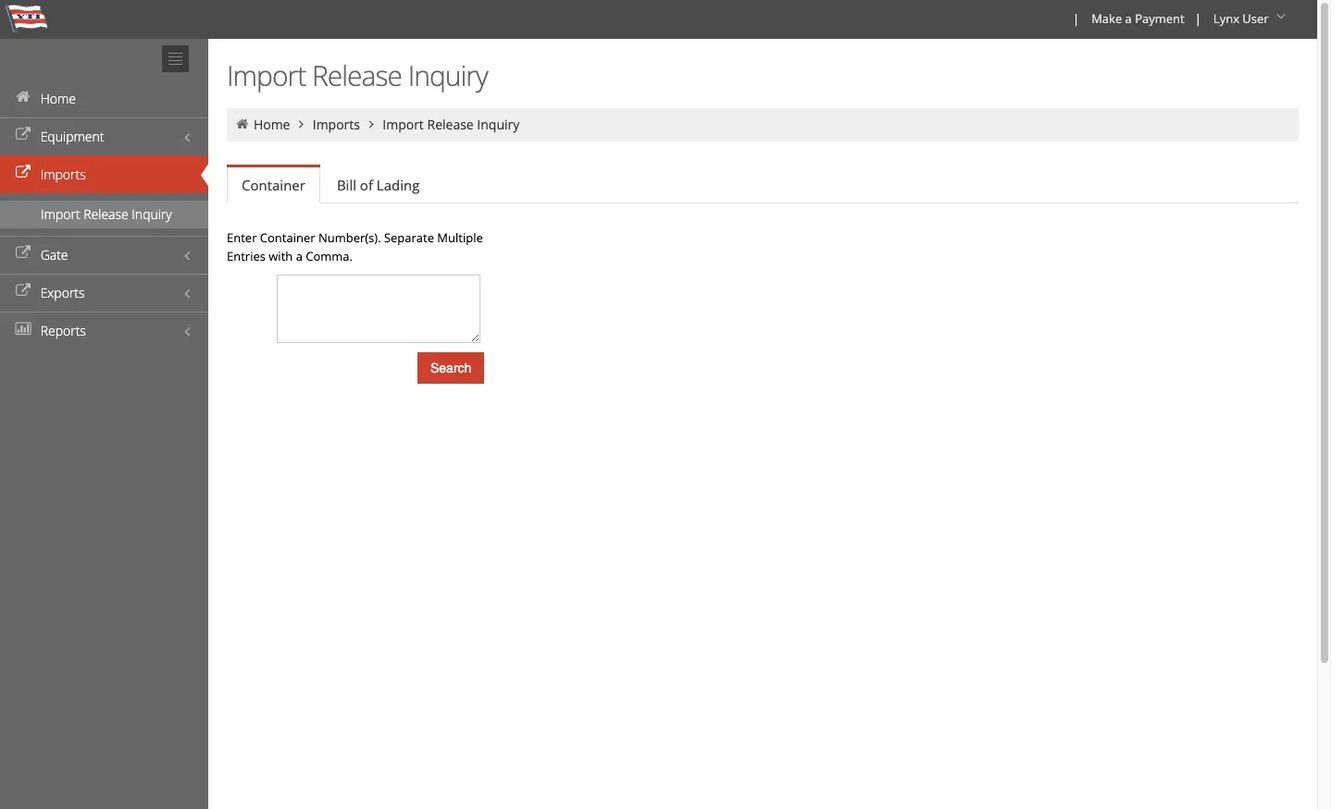 Task type: vqa. For each thing, say whether or not it's contained in the screenshot.
external link icon in the Gate Link
no



Task type: describe. For each thing, give the bounding box(es) containing it.
1 angle right image from the left
[[293, 118, 310, 131]]

user
[[1243, 10, 1269, 27]]

a inside enter container number(s).  separate multiple entries with a comma.
[[296, 248, 303, 265]]

0 vertical spatial import release inquiry
[[227, 56, 488, 94]]

make a payment link
[[1083, 0, 1191, 39]]

payment
[[1135, 10, 1185, 27]]

container link
[[227, 168, 320, 204]]

search button
[[417, 353, 484, 384]]

lynx user
[[1213, 10, 1269, 27]]

0 vertical spatial container
[[242, 176, 305, 194]]

2 | from the left
[[1195, 10, 1201, 27]]

comma.
[[306, 248, 353, 265]]

search
[[430, 361, 471, 376]]

equipment link
[[0, 118, 208, 156]]

reports
[[40, 322, 86, 340]]

lynx user link
[[1205, 0, 1297, 39]]

exports link
[[0, 274, 208, 312]]

import for the top import release inquiry link
[[383, 116, 424, 133]]

exports
[[40, 284, 85, 302]]

0 vertical spatial imports
[[313, 116, 360, 133]]

separate
[[384, 230, 434, 246]]

external link image for equipment
[[14, 129, 32, 142]]

make
[[1092, 10, 1122, 27]]

1 vertical spatial imports link
[[0, 156, 208, 193]]

0 horizontal spatial home link
[[0, 80, 208, 118]]

entries
[[227, 248, 266, 265]]

with
[[269, 248, 293, 265]]

0 vertical spatial release
[[312, 56, 402, 94]]

1 | from the left
[[1073, 10, 1079, 27]]

0 vertical spatial home
[[40, 90, 76, 107]]

1 vertical spatial imports
[[40, 166, 86, 183]]

2 horizontal spatial release
[[427, 116, 474, 133]]

home image
[[14, 91, 32, 104]]

gate
[[40, 246, 68, 264]]

2 angle right image from the left
[[363, 118, 379, 131]]

angle down image
[[1272, 10, 1290, 23]]

inquiry for bottommost import release inquiry link
[[132, 205, 172, 223]]

1 horizontal spatial imports link
[[313, 116, 360, 133]]

import for bottommost import release inquiry link
[[41, 205, 80, 223]]

home image
[[234, 118, 250, 131]]



Task type: locate. For each thing, give the bounding box(es) containing it.
imports down 'equipment'
[[40, 166, 86, 183]]

1 horizontal spatial |
[[1195, 10, 1201, 27]]

home link right home icon
[[254, 116, 290, 133]]

a inside make a payment link
[[1125, 10, 1132, 27]]

bar chart image
[[14, 323, 32, 336]]

| left lynx at the top of the page
[[1195, 10, 1201, 27]]

1 horizontal spatial release
[[312, 56, 402, 94]]

1 vertical spatial inquiry
[[477, 116, 520, 133]]

1 horizontal spatial angle right image
[[363, 118, 379, 131]]

angle right image right home icon
[[293, 118, 310, 131]]

release
[[312, 56, 402, 94], [427, 116, 474, 133], [83, 205, 128, 223]]

lynx
[[1213, 10, 1239, 27]]

container inside enter container number(s).  separate multiple entries with a comma.
[[260, 230, 315, 246]]

2 vertical spatial import release inquiry
[[41, 205, 172, 223]]

2 horizontal spatial import
[[383, 116, 424, 133]]

reports link
[[0, 312, 208, 350]]

external link image for exports
[[14, 285, 32, 298]]

4 external link image from the top
[[14, 285, 32, 298]]

home
[[40, 90, 76, 107], [254, 116, 290, 133]]

external link image inside gate link
[[14, 247, 32, 260]]

container
[[242, 176, 305, 194], [260, 230, 315, 246]]

multiple
[[437, 230, 483, 246]]

inquiry for the top import release inquiry link
[[477, 116, 520, 133]]

1 external link image from the top
[[14, 129, 32, 142]]

2 vertical spatial import
[[41, 205, 80, 223]]

import up home icon
[[227, 56, 306, 94]]

import release inquiry link up gate link
[[0, 201, 208, 229]]

angle right image up of
[[363, 118, 379, 131]]

external link image inside the exports link
[[14, 285, 32, 298]]

imports
[[313, 116, 360, 133], [40, 166, 86, 183]]

equipment
[[40, 128, 104, 145]]

0 horizontal spatial import release inquiry link
[[0, 201, 208, 229]]

of
[[360, 176, 373, 194]]

external link image
[[14, 129, 32, 142], [14, 167, 32, 180], [14, 247, 32, 260], [14, 285, 32, 298]]

1 vertical spatial import release inquiry link
[[0, 201, 208, 229]]

0 vertical spatial inquiry
[[408, 56, 488, 94]]

external link image for imports
[[14, 167, 32, 180]]

2 vertical spatial release
[[83, 205, 128, 223]]

home right home icon
[[254, 116, 290, 133]]

import
[[227, 56, 306, 94], [383, 116, 424, 133], [41, 205, 80, 223]]

1 horizontal spatial import release inquiry link
[[383, 116, 520, 133]]

1 horizontal spatial a
[[1125, 10, 1132, 27]]

home right home image
[[40, 90, 76, 107]]

import release inquiry link up lading
[[383, 116, 520, 133]]

number(s).
[[318, 230, 381, 246]]

imports link up bill
[[313, 116, 360, 133]]

external link image inside equipment 'link'
[[14, 129, 32, 142]]

2 external link image from the top
[[14, 167, 32, 180]]

1 vertical spatial home
[[254, 116, 290, 133]]

home link up 'equipment'
[[0, 80, 208, 118]]

1 vertical spatial container
[[260, 230, 315, 246]]

0 vertical spatial imports link
[[313, 116, 360, 133]]

3 external link image from the top
[[14, 247, 32, 260]]

1 vertical spatial release
[[427, 116, 474, 133]]

1 horizontal spatial imports
[[313, 116, 360, 133]]

lading
[[377, 176, 420, 194]]

make a payment
[[1092, 10, 1185, 27]]

1 vertical spatial a
[[296, 248, 303, 265]]

angle right image
[[293, 118, 310, 131], [363, 118, 379, 131]]

None text field
[[277, 275, 480, 343]]

|
[[1073, 10, 1079, 27], [1195, 10, 1201, 27]]

enter
[[227, 230, 257, 246]]

0 vertical spatial import release inquiry link
[[383, 116, 520, 133]]

| left 'make'
[[1073, 10, 1079, 27]]

enter container number(s).  separate multiple entries with a comma.
[[227, 230, 483, 265]]

0 vertical spatial a
[[1125, 10, 1132, 27]]

container up 'with'
[[260, 230, 315, 246]]

0 horizontal spatial imports
[[40, 166, 86, 183]]

bill of lading
[[337, 176, 420, 194]]

import release inquiry for bottommost import release inquiry link
[[41, 205, 172, 223]]

a right 'with'
[[296, 248, 303, 265]]

0 horizontal spatial home
[[40, 90, 76, 107]]

0 horizontal spatial import
[[41, 205, 80, 223]]

import release inquiry link
[[383, 116, 520, 133], [0, 201, 208, 229]]

import release inquiry
[[227, 56, 488, 94], [383, 116, 520, 133], [41, 205, 172, 223]]

import release inquiry for the top import release inquiry link
[[383, 116, 520, 133]]

imports up bill
[[313, 116, 360, 133]]

inquiry
[[408, 56, 488, 94], [477, 116, 520, 133], [132, 205, 172, 223]]

2 vertical spatial inquiry
[[132, 205, 172, 223]]

bill
[[337, 176, 356, 194]]

imports link down 'equipment'
[[0, 156, 208, 193]]

external link image for gate
[[14, 247, 32, 260]]

a right 'make'
[[1125, 10, 1132, 27]]

external link image inside imports link
[[14, 167, 32, 180]]

1 vertical spatial import
[[383, 116, 424, 133]]

1 horizontal spatial home
[[254, 116, 290, 133]]

1 vertical spatial import release inquiry
[[383, 116, 520, 133]]

home link
[[0, 80, 208, 118], [254, 116, 290, 133]]

1 horizontal spatial import
[[227, 56, 306, 94]]

0 horizontal spatial |
[[1073, 10, 1079, 27]]

0 horizontal spatial angle right image
[[293, 118, 310, 131]]

a
[[1125, 10, 1132, 27], [296, 248, 303, 265]]

import up gate
[[41, 205, 80, 223]]

container up the enter
[[242, 176, 305, 194]]

imports link
[[313, 116, 360, 133], [0, 156, 208, 193]]

0 horizontal spatial release
[[83, 205, 128, 223]]

0 vertical spatial import
[[227, 56, 306, 94]]

import up lading
[[383, 116, 424, 133]]

0 horizontal spatial imports link
[[0, 156, 208, 193]]

1 horizontal spatial home link
[[254, 116, 290, 133]]

gate link
[[0, 236, 208, 274]]

bill of lading link
[[322, 167, 434, 204]]

0 horizontal spatial a
[[296, 248, 303, 265]]



